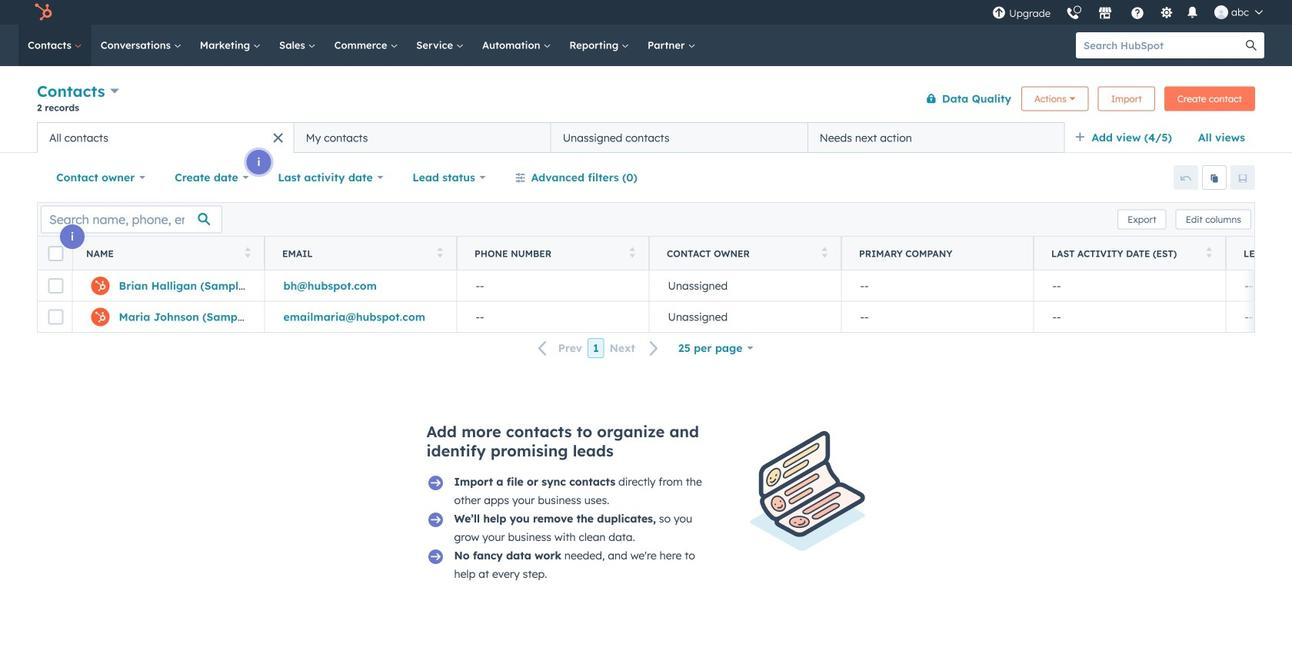 Task type: locate. For each thing, give the bounding box(es) containing it.
press to sort. element
[[245, 247, 251, 260], [437, 247, 443, 260], [630, 247, 635, 260], [822, 247, 828, 260], [1207, 247, 1213, 260]]

column header
[[842, 237, 1035, 271]]

banner
[[37, 79, 1256, 122]]

press to sort. image for fourth press to sort. element from right
[[437, 247, 443, 258]]

Search name, phone, email addresses, or company search field
[[41, 206, 222, 233]]

2 press to sort. image from the left
[[437, 247, 443, 258]]

4 press to sort. element from the left
[[822, 247, 828, 260]]

menu
[[985, 0, 1274, 25]]

press to sort. image for fourth press to sort. element
[[822, 247, 828, 258]]

press to sort. image for 5th press to sort. element from right
[[245, 247, 251, 258]]

3 press to sort. image from the left
[[822, 247, 828, 258]]

4 press to sort. image from the left
[[1207, 247, 1213, 258]]

5 press to sort. element from the left
[[1207, 247, 1213, 260]]

press to sort. image
[[245, 247, 251, 258], [437, 247, 443, 258], [822, 247, 828, 258], [1207, 247, 1213, 258]]

pagination navigation
[[529, 338, 668, 359]]

1 press to sort. element from the left
[[245, 247, 251, 260]]

1 press to sort. image from the left
[[245, 247, 251, 258]]



Task type: vqa. For each thing, say whether or not it's contained in the screenshot.
third Press to sort. image
yes



Task type: describe. For each thing, give the bounding box(es) containing it.
2 press to sort. element from the left
[[437, 247, 443, 260]]

press to sort. image
[[630, 247, 635, 258]]

press to sort. image for fifth press to sort. element
[[1207, 247, 1213, 258]]

gary orlando image
[[1215, 5, 1229, 19]]

Search HubSpot search field
[[1076, 32, 1239, 58]]

marketplaces image
[[1099, 7, 1113, 21]]

3 press to sort. element from the left
[[630, 247, 635, 260]]



